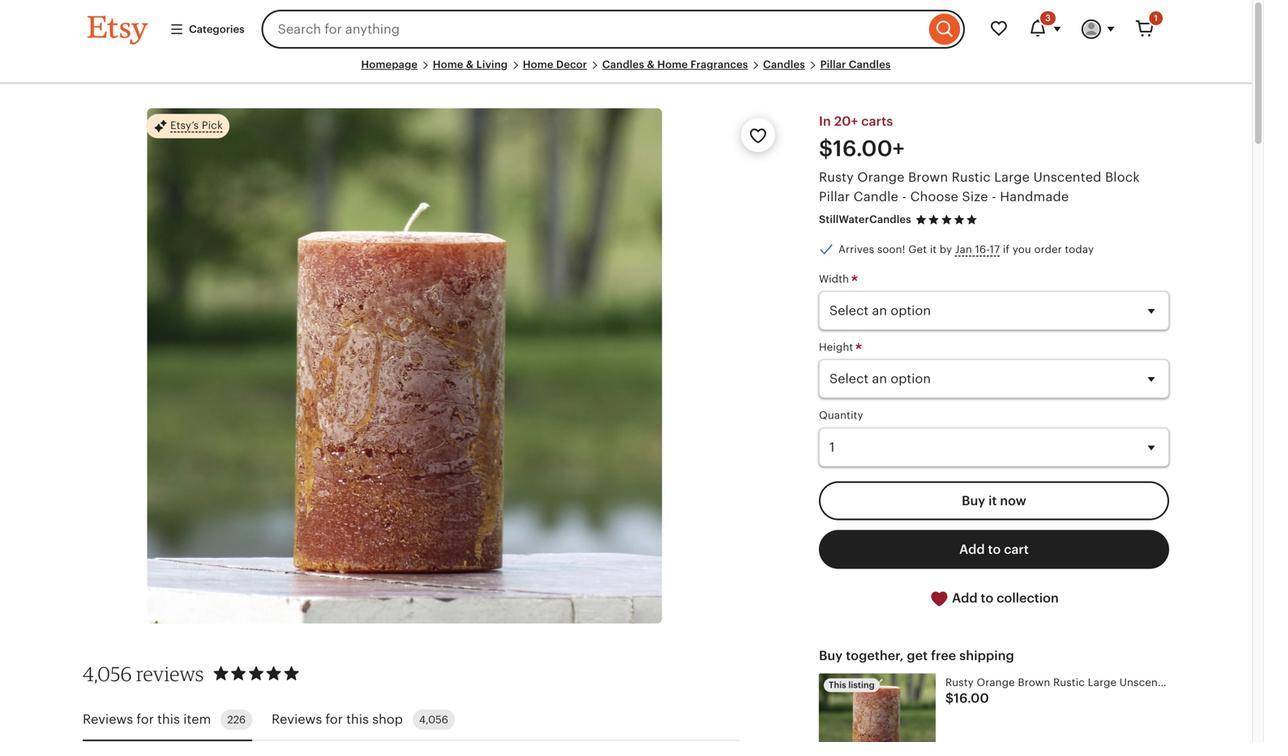 Task type: locate. For each thing, give the bounding box(es) containing it.
free
[[931, 649, 957, 663]]

0 horizontal spatial for
[[137, 712, 154, 727]]

2 horizontal spatial home
[[658, 58, 688, 71]]

arrives soon! get it by jan 16-17 if you order today
[[839, 243, 1094, 256]]

1 reviews from the left
[[83, 712, 133, 727]]

this for item
[[157, 712, 180, 727]]

0 vertical spatial add
[[960, 542, 985, 557]]

candles right fragrances
[[763, 58, 805, 71]]

buy
[[962, 493, 986, 508], [819, 649, 843, 663]]

& down search for anything text box on the top of the page
[[647, 58, 655, 71]]

1 horizontal spatial 4,056
[[419, 714, 448, 726]]

for for item
[[137, 712, 154, 727]]

categories banner
[[58, 0, 1194, 58]]

candles for candles & home fragrances
[[602, 58, 645, 71]]

1 horizontal spatial home
[[523, 58, 554, 71]]

0 horizontal spatial buy
[[819, 649, 843, 663]]

0 horizontal spatial &
[[466, 58, 474, 71]]

candles
[[602, 58, 645, 71], [763, 58, 805, 71], [849, 58, 891, 71]]

candles & home fragrances
[[602, 58, 748, 71]]

this
[[829, 680, 847, 690]]

homepage
[[361, 58, 418, 71]]

block
[[1106, 170, 1140, 185]]

add down add to cart
[[952, 591, 978, 605]]

categories
[[189, 23, 245, 35]]

1 vertical spatial pillar
[[819, 190, 850, 204]]

home
[[433, 58, 464, 71], [523, 58, 554, 71], [658, 58, 688, 71]]

home left decor
[[523, 58, 554, 71]]

1 horizontal spatial this
[[346, 712, 369, 727]]

2 this from the left
[[346, 712, 369, 727]]

1 horizontal spatial -
[[992, 190, 997, 204]]

none search field inside categories banner
[[262, 10, 965, 49]]

4,056 inside tab list
[[419, 714, 448, 726]]

add left cart
[[960, 542, 985, 557]]

0 vertical spatial to
[[988, 542, 1001, 557]]

2 horizontal spatial candles
[[849, 58, 891, 71]]

None search field
[[262, 10, 965, 49]]

16.00
[[954, 691, 989, 706]]

17
[[990, 243, 1000, 256]]

this
[[157, 712, 180, 727], [346, 712, 369, 727]]

candles up carts on the right top
[[849, 58, 891, 71]]

& left living
[[466, 58, 474, 71]]

buy left now
[[962, 493, 986, 508]]

0 horizontal spatial candles
[[602, 58, 645, 71]]

& for home
[[466, 58, 474, 71]]

1 horizontal spatial candles
[[763, 58, 805, 71]]

decor
[[556, 58, 587, 71]]

0 horizontal spatial home
[[433, 58, 464, 71]]

1
[[1155, 13, 1158, 23]]

to left cart
[[988, 542, 1001, 557]]

4,056 up reviews for this item
[[83, 662, 132, 686]]

- right candle
[[902, 190, 907, 204]]

listing
[[849, 680, 875, 690]]

in 20+ carts $16.00+
[[819, 114, 905, 161]]

1 horizontal spatial reviews
[[272, 712, 322, 727]]

$ 16.00
[[946, 691, 989, 706]]

living
[[477, 58, 508, 71]]

Search for anything text field
[[262, 10, 926, 49]]

for down 4,056 reviews
[[137, 712, 154, 727]]

add to collection
[[949, 591, 1059, 605]]

pillar inside rusty orange brown rustic large unscented block pillar candle - choose size - handmade
[[819, 190, 850, 204]]

0 horizontal spatial 4,056
[[83, 662, 132, 686]]

buy inside "buy it now" button
[[962, 493, 986, 508]]

candles link
[[763, 58, 805, 71]]

home & living
[[433, 58, 508, 71]]

pillar
[[821, 58, 846, 71], [819, 190, 850, 204]]

size
[[962, 190, 989, 204]]

collection
[[997, 591, 1059, 605]]

0 horizontal spatial -
[[902, 190, 907, 204]]

1 horizontal spatial for
[[326, 712, 343, 727]]

rustic
[[952, 170, 991, 185]]

buy up this
[[819, 649, 843, 663]]

16-
[[975, 243, 990, 256]]

1 horizontal spatial buy
[[962, 493, 986, 508]]

2 reviews from the left
[[272, 712, 322, 727]]

add to cart
[[960, 542, 1029, 557]]

home left living
[[433, 58, 464, 71]]

categories button
[[157, 15, 257, 44]]

pillar down the rusty
[[819, 190, 850, 204]]

to
[[988, 542, 1001, 557], [981, 591, 994, 605]]

2 & from the left
[[647, 58, 655, 71]]

-
[[902, 190, 907, 204], [992, 190, 997, 204]]

unscented
[[1034, 170, 1102, 185]]

reviews
[[83, 712, 133, 727], [272, 712, 322, 727]]

this left item
[[157, 712, 180, 727]]

1 for from the left
[[137, 712, 154, 727]]

226
[[227, 714, 246, 726]]

reviews for this shop
[[272, 712, 403, 727]]

1 home from the left
[[433, 58, 464, 71]]

reviews for reviews for this item
[[83, 712, 133, 727]]

1 this from the left
[[157, 712, 180, 727]]

to left collection
[[981, 591, 994, 605]]

shop
[[372, 712, 403, 727]]

pillar candles
[[821, 58, 891, 71]]

get
[[907, 649, 928, 663]]

4,056
[[83, 662, 132, 686], [419, 714, 448, 726]]

reviews right 226
[[272, 712, 322, 727]]

1 & from the left
[[466, 58, 474, 71]]

2 candles from the left
[[763, 58, 805, 71]]

0 vertical spatial pillar
[[821, 58, 846, 71]]

for
[[137, 712, 154, 727], [326, 712, 343, 727]]

&
[[466, 58, 474, 71], [647, 58, 655, 71]]

0 vertical spatial buy
[[962, 493, 986, 508]]

this listing
[[829, 680, 875, 690]]

add to collection button
[[819, 579, 1170, 619]]

1 vertical spatial buy
[[819, 649, 843, 663]]

arrives
[[839, 243, 875, 256]]

it
[[930, 243, 937, 256], [989, 493, 997, 508]]

2 for from the left
[[326, 712, 343, 727]]

0 vertical spatial 4,056
[[83, 662, 132, 686]]

1 vertical spatial add
[[952, 591, 978, 605]]

candles down search for anything text box on the top of the page
[[602, 58, 645, 71]]

1 link
[[1126, 10, 1165, 49]]

rusty orange brown rustic large unscented block pillar candle - choose size - handmade
[[819, 170, 1140, 204]]

for left 'shop'
[[326, 712, 343, 727]]

rusty
[[819, 170, 854, 185]]

reviews
[[136, 662, 204, 686]]

add
[[960, 542, 985, 557], [952, 591, 978, 605]]

menu bar
[[0, 0, 1252, 84], [88, 58, 1165, 84]]

0 vertical spatial it
[[930, 243, 937, 256]]

this for shop
[[346, 712, 369, 727]]

brown
[[909, 170, 949, 185]]

2 home from the left
[[523, 58, 554, 71]]

0 horizontal spatial reviews
[[83, 712, 133, 727]]

1 horizontal spatial it
[[989, 493, 997, 508]]

3 button
[[1019, 10, 1072, 49]]

add for add to collection
[[952, 591, 978, 605]]

it left now
[[989, 493, 997, 508]]

reviews for reviews for this shop
[[272, 712, 322, 727]]

it left by
[[930, 243, 937, 256]]

homepage link
[[361, 58, 418, 71]]

reviews down 4,056 reviews
[[83, 712, 133, 727]]

add to cart button
[[819, 530, 1170, 569]]

carts
[[862, 114, 893, 129]]

in
[[819, 114, 831, 129]]

0 horizontal spatial this
[[157, 712, 180, 727]]

buy it now
[[962, 493, 1027, 508]]

tab list
[[83, 700, 740, 741]]

4,056 right 'shop'
[[419, 714, 448, 726]]

0 horizontal spatial it
[[930, 243, 937, 256]]

pillar candles link
[[821, 58, 891, 71]]

this left 'shop'
[[346, 712, 369, 727]]

1 candles from the left
[[602, 58, 645, 71]]

1 vertical spatial to
[[981, 591, 994, 605]]

handmade
[[1000, 190, 1069, 204]]

1 horizontal spatial &
[[647, 58, 655, 71]]

home & living link
[[433, 58, 508, 71]]

pillar right candles link
[[821, 58, 846, 71]]

1 vertical spatial it
[[989, 493, 997, 508]]

candles for candles link
[[763, 58, 805, 71]]

fragrances
[[691, 58, 748, 71]]

2 - from the left
[[992, 190, 997, 204]]

pick
[[202, 119, 223, 131]]

home left fragrances
[[658, 58, 688, 71]]

- right size
[[992, 190, 997, 204]]

1 vertical spatial 4,056
[[419, 714, 448, 726]]



Task type: vqa. For each thing, say whether or not it's contained in the screenshot.
Bought this as a gift for my brother in law who loves to cook and also love shibas! This is such a unique and fun gift for anyone!'s Purchased
no



Task type: describe. For each thing, give the bounding box(es) containing it.
by
[[940, 243, 953, 256]]

now
[[1000, 493, 1027, 508]]

tab list containing reviews for this item
[[83, 700, 740, 741]]

pillar inside menu bar
[[821, 58, 846, 71]]

3 home from the left
[[658, 58, 688, 71]]

candles & home fragrances link
[[602, 58, 748, 71]]

menu bar containing categories
[[0, 0, 1252, 84]]

rusty orange brown rustic large unscented block pillar candle choose size handmade image 1 image
[[147, 108, 662, 624]]

it inside "buy it now" button
[[989, 493, 997, 508]]

buy for buy together, get free shipping
[[819, 649, 843, 663]]

$
[[946, 691, 954, 706]]

large
[[995, 170, 1030, 185]]

stillwatercandles
[[819, 213, 912, 226]]

order
[[1035, 243, 1062, 256]]

choose
[[911, 190, 959, 204]]

together,
[[846, 649, 904, 663]]

& for candles
[[647, 58, 655, 71]]

menu bar containing homepage
[[88, 58, 1165, 84]]

4,056 for 4,056
[[419, 714, 448, 726]]

etsy's pick button
[[146, 113, 229, 139]]

buy it now button
[[819, 481, 1170, 520]]

to for collection
[[981, 591, 994, 605]]

orange
[[858, 170, 905, 185]]

soon! get
[[878, 243, 927, 256]]

for for shop
[[326, 712, 343, 727]]

item
[[183, 712, 211, 727]]

$16.00+
[[819, 136, 905, 161]]

today
[[1065, 243, 1094, 256]]

candle
[[854, 190, 899, 204]]

home decor link
[[523, 58, 587, 71]]

to for cart
[[988, 542, 1001, 557]]

20+
[[835, 114, 858, 129]]

height
[[819, 341, 857, 353]]

etsy's pick
[[170, 119, 223, 131]]

buy together, get free shipping
[[819, 649, 1015, 663]]

stillwatercandles link
[[819, 213, 912, 226]]

3 candles from the left
[[849, 58, 891, 71]]

4,056 reviews
[[83, 662, 204, 686]]

home for home decor
[[523, 58, 554, 71]]

jan
[[955, 243, 973, 256]]

reviews for this item
[[83, 712, 211, 727]]

1 - from the left
[[902, 190, 907, 204]]

cart
[[1004, 542, 1029, 557]]

shipping
[[960, 649, 1015, 663]]

quantity
[[819, 409, 864, 422]]

etsy's
[[170, 119, 199, 131]]

3
[[1046, 13, 1051, 23]]

home decor
[[523, 58, 587, 71]]

you
[[1013, 243, 1032, 256]]

rusty orange brown rustic large unscented block pillar candle - choose size - handmade image
[[819, 674, 936, 742]]

add for add to cart
[[960, 542, 985, 557]]

buy for buy it now
[[962, 493, 986, 508]]

home for home & living
[[433, 58, 464, 71]]

4,056 for 4,056 reviews
[[83, 662, 132, 686]]

if
[[1003, 243, 1010, 256]]

width
[[819, 273, 852, 285]]



